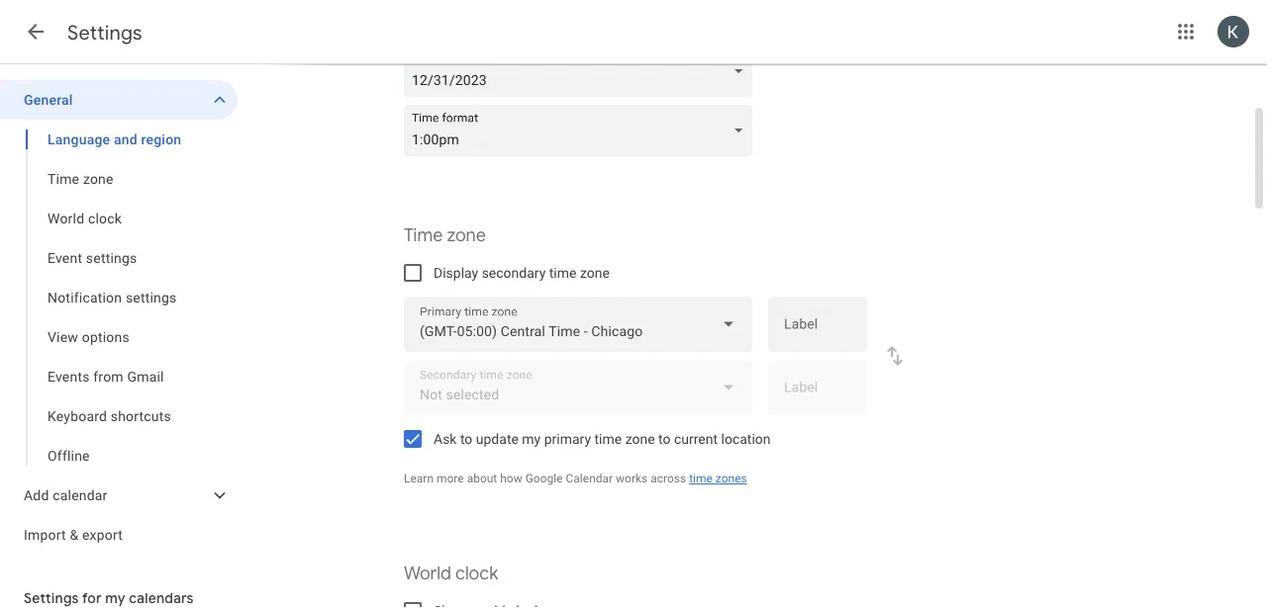 Task type: vqa. For each thing, say whether or not it's contained in the screenshot.
May 3 Element
no



Task type: locate. For each thing, give the bounding box(es) containing it.
1 horizontal spatial world
[[404, 563, 451, 585]]

1 horizontal spatial time
[[404, 224, 443, 247]]

view options
[[48, 329, 130, 346]]

1 vertical spatial time
[[595, 431, 622, 448]]

shortcuts
[[111, 408, 171, 425]]

gmail
[[127, 369, 164, 385]]

keyboard shortcuts
[[48, 408, 171, 425]]

my
[[522, 431, 541, 448], [105, 590, 126, 607]]

events
[[48, 369, 90, 385]]

1 vertical spatial settings
[[24, 590, 79, 607]]

0 horizontal spatial world
[[48, 210, 84, 227]]

1 horizontal spatial my
[[522, 431, 541, 448]]

world
[[48, 210, 84, 227], [404, 563, 451, 585]]

0 vertical spatial settings
[[86, 250, 137, 266]]

1 vertical spatial clock
[[456, 563, 498, 585]]

0 horizontal spatial world clock
[[48, 210, 122, 227]]

time inside group
[[48, 171, 79, 187]]

time zones link
[[689, 472, 747, 486]]

1 horizontal spatial to
[[659, 431, 671, 448]]

0 horizontal spatial time
[[549, 265, 577, 281]]

google
[[525, 472, 563, 486]]

0 vertical spatial world
[[48, 210, 84, 227]]

2 vertical spatial time
[[689, 472, 713, 486]]

1 horizontal spatial world clock
[[404, 563, 498, 585]]

to right ask
[[460, 431, 473, 448]]

time right secondary
[[549, 265, 577, 281]]

0 vertical spatial world clock
[[48, 210, 122, 227]]

import & export
[[24, 527, 123, 544]]

settings up options
[[126, 290, 177, 306]]

settings up general tree item
[[67, 20, 142, 45]]

tree containing general
[[0, 80, 238, 555]]

add
[[24, 488, 49, 504]]

across
[[651, 472, 686, 486]]

0 horizontal spatial clock
[[88, 210, 122, 227]]

time
[[48, 171, 79, 187], [404, 224, 443, 247]]

for
[[82, 590, 102, 607]]

time right primary
[[595, 431, 622, 448]]

settings for my calendars
[[24, 590, 194, 607]]

clock down "about" on the bottom of page
[[456, 563, 498, 585]]

time zone down the language
[[48, 171, 114, 187]]

1 vertical spatial settings
[[126, 290, 177, 306]]

settings for settings for my calendars
[[24, 590, 79, 607]]

zone down language and region
[[83, 171, 114, 187]]

my right for
[[105, 590, 126, 607]]

settings up notification settings
[[86, 250, 137, 266]]

settings
[[86, 250, 137, 266], [126, 290, 177, 306]]

ask
[[434, 431, 457, 448]]

view
[[48, 329, 78, 346]]

display secondary time zone
[[434, 265, 610, 281]]

world up event
[[48, 210, 84, 227]]

world clock down more
[[404, 563, 498, 585]]

world down learn at the left of page
[[404, 563, 451, 585]]

event
[[48, 250, 82, 266]]

event settings
[[48, 250, 137, 266]]

time up the display
[[404, 224, 443, 247]]

primary
[[544, 431, 591, 448]]

location
[[721, 431, 771, 448]]

current
[[674, 431, 718, 448]]

1 to from the left
[[460, 431, 473, 448]]

group
[[0, 120, 238, 476]]

1 vertical spatial time zone
[[404, 224, 486, 247]]

None field
[[404, 46, 760, 97], [404, 105, 760, 156], [404, 297, 753, 352], [404, 46, 760, 97], [404, 105, 760, 156], [404, 297, 753, 352]]

clock
[[88, 210, 122, 227], [456, 563, 498, 585]]

import
[[24, 527, 66, 544]]

0 vertical spatial my
[[522, 431, 541, 448]]

language
[[48, 131, 110, 148]]

world clock
[[48, 210, 122, 227], [404, 563, 498, 585]]

options
[[82, 329, 130, 346]]

world clock up event settings
[[48, 210, 122, 227]]

Label for secondary time zone. text field
[[784, 381, 852, 409]]

keyboard
[[48, 408, 107, 425]]

zone up the display
[[447, 224, 486, 247]]

go back image
[[24, 20, 48, 44]]

settings
[[67, 20, 142, 45], [24, 590, 79, 607]]

to left current
[[659, 431, 671, 448]]

1 horizontal spatial time
[[595, 431, 622, 448]]

clock up event settings
[[88, 210, 122, 227]]

learn more about how google calendar works across time zones
[[404, 472, 747, 486]]

0 vertical spatial time zone
[[48, 171, 114, 187]]

time zone up the display
[[404, 224, 486, 247]]

tree
[[0, 80, 238, 555]]

settings for event settings
[[86, 250, 137, 266]]

time down the language
[[48, 171, 79, 187]]

time left zones
[[689, 472, 713, 486]]

time zone
[[48, 171, 114, 187], [404, 224, 486, 247]]

0 vertical spatial time
[[48, 171, 79, 187]]

1 vertical spatial time
[[404, 224, 443, 247]]

settings left for
[[24, 590, 79, 607]]

to
[[460, 431, 473, 448], [659, 431, 671, 448]]

1 vertical spatial my
[[105, 590, 126, 607]]

my right update
[[522, 431, 541, 448]]

Label for primary time zone. text field
[[784, 318, 852, 346]]

0 vertical spatial settings
[[67, 20, 142, 45]]

0 horizontal spatial time zone
[[48, 171, 114, 187]]

0 horizontal spatial time
[[48, 171, 79, 187]]

events from gmail
[[48, 369, 164, 385]]

from
[[93, 369, 124, 385]]

0 horizontal spatial to
[[460, 431, 473, 448]]

time
[[549, 265, 577, 281], [595, 431, 622, 448], [689, 472, 713, 486]]

notification settings
[[48, 290, 177, 306]]

zone
[[83, 171, 114, 187], [447, 224, 486, 247], [580, 265, 610, 281], [625, 431, 655, 448]]

works
[[616, 472, 648, 486]]



Task type: describe. For each thing, give the bounding box(es) containing it.
about
[[467, 472, 497, 486]]

1 vertical spatial world
[[404, 563, 451, 585]]

1 vertical spatial world clock
[[404, 563, 498, 585]]

notification
[[48, 290, 122, 306]]

zone inside group
[[83, 171, 114, 187]]

secondary
[[482, 265, 546, 281]]

2 horizontal spatial time
[[689, 472, 713, 486]]

zone right secondary
[[580, 265, 610, 281]]

add calendar
[[24, 488, 107, 504]]

display
[[434, 265, 478, 281]]

update
[[476, 431, 519, 448]]

zone up works
[[625, 431, 655, 448]]

calendar
[[566, 472, 613, 486]]

0 vertical spatial clock
[[88, 210, 122, 227]]

settings heading
[[67, 20, 142, 45]]

settings for notification settings
[[126, 290, 177, 306]]

more
[[437, 472, 464, 486]]

world inside group
[[48, 210, 84, 227]]

region
[[141, 131, 181, 148]]

calendars
[[129, 590, 194, 607]]

calendar
[[53, 488, 107, 504]]

language and region
[[48, 131, 181, 148]]

1 horizontal spatial time zone
[[404, 224, 486, 247]]

group containing language and region
[[0, 120, 238, 476]]

0 vertical spatial time
[[549, 265, 577, 281]]

learn
[[404, 472, 434, 486]]

2 to from the left
[[659, 431, 671, 448]]

settings for settings
[[67, 20, 142, 45]]

&
[[70, 527, 79, 544]]

1 horizontal spatial clock
[[456, 563, 498, 585]]

world clock inside group
[[48, 210, 122, 227]]

ask to update my primary time zone to current location
[[434, 431, 771, 448]]

general
[[24, 92, 73, 108]]

export
[[82, 527, 123, 544]]

general tree item
[[0, 80, 238, 120]]

zones
[[716, 472, 747, 486]]

and
[[114, 131, 137, 148]]

0 horizontal spatial my
[[105, 590, 126, 607]]

how
[[500, 472, 523, 486]]

offline
[[48, 448, 90, 464]]



